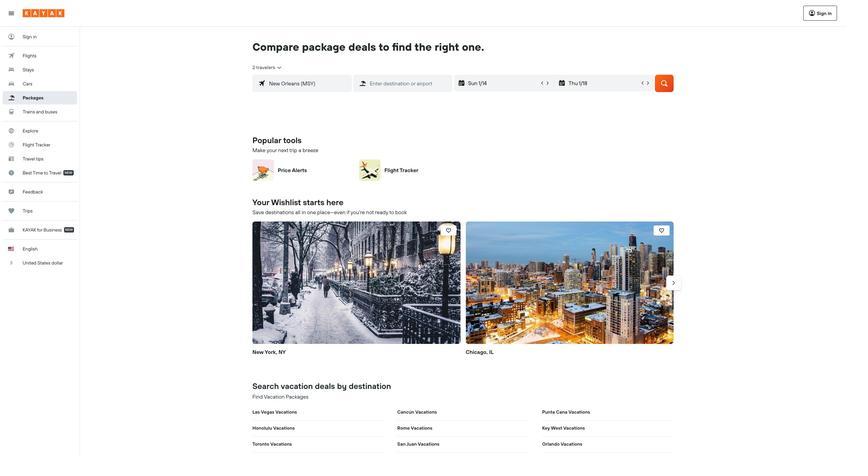 Task type: vqa. For each thing, say whether or not it's contained in the screenshot.
UNITED STATES (ENGLISH) Image
yes



Task type: locate. For each thing, give the bounding box(es) containing it.
Start date field
[[468, 79, 540, 87]]

End date field
[[568, 79, 641, 87]]

Destination input text field
[[366, 79, 452, 88]]



Task type: describe. For each thing, give the bounding box(es) containing it.
new york, ny element
[[253, 222, 461, 344]]

united states (english) image
[[8, 247, 14, 251]]

navigation menu image
[[8, 10, 15, 17]]

chicago, il element
[[466, 222, 674, 344]]

Origin input text field
[[265, 79, 352, 88]]

your wishlist starts here carousel region
[[250, 219, 682, 367]]

forward image
[[671, 280, 678, 286]]



